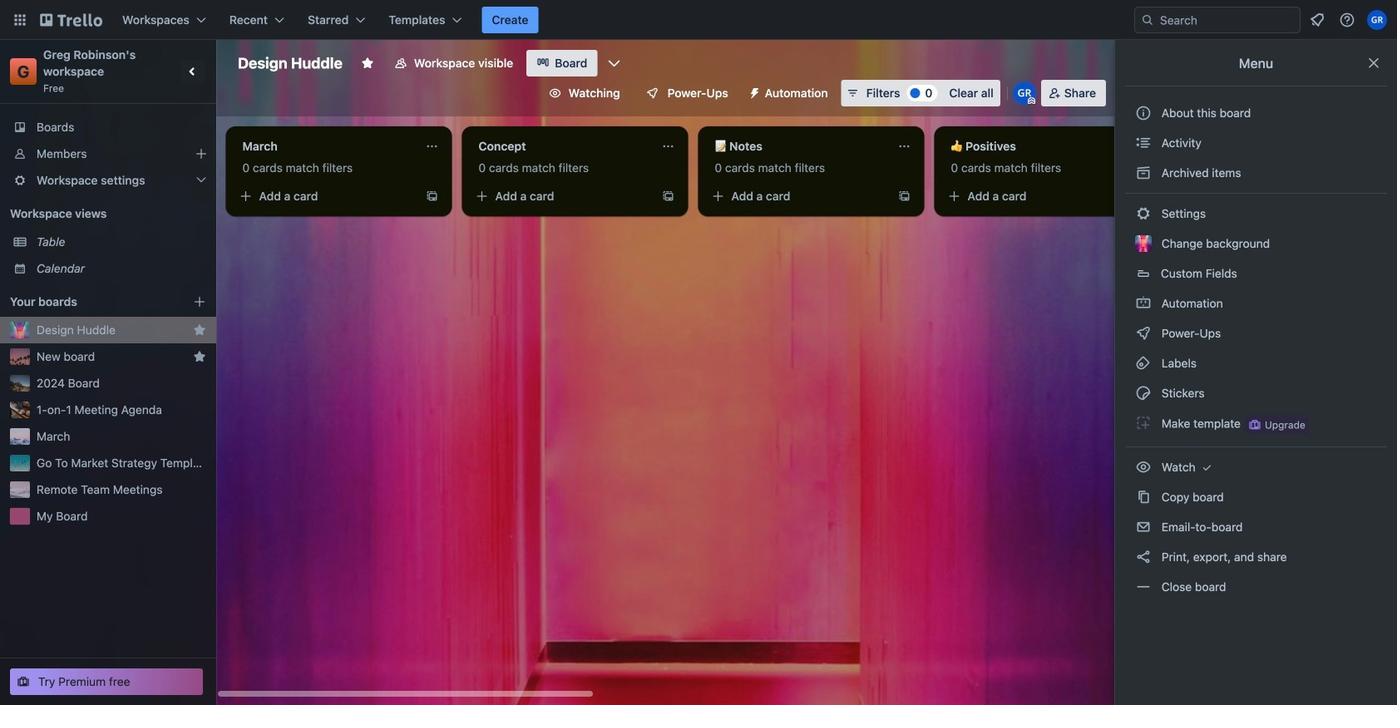 Task type: vqa. For each thing, say whether or not it's contained in the screenshot.
The Ideal
no



Task type: locate. For each thing, give the bounding box(es) containing it.
0 horizontal spatial greg robinson (gregrobinson96) image
[[1013, 82, 1037, 105]]

search image
[[1142, 13, 1155, 27]]

0 horizontal spatial create from template… image
[[426, 190, 439, 203]]

0 vertical spatial greg robinson (gregrobinson96) image
[[1368, 10, 1388, 30]]

2 create from template… image from the left
[[898, 190, 912, 203]]

add board image
[[193, 295, 206, 309]]

None text field
[[233, 133, 419, 160], [469, 133, 655, 160], [233, 133, 419, 160], [469, 133, 655, 160]]

1 vertical spatial starred icon image
[[193, 350, 206, 364]]

0 notifications image
[[1308, 10, 1328, 30]]

create from template… image
[[426, 190, 439, 203], [898, 190, 912, 203]]

open information menu image
[[1340, 12, 1356, 28]]

1 horizontal spatial greg robinson (gregrobinson96) image
[[1368, 10, 1388, 30]]

1 horizontal spatial create from template… image
[[898, 190, 912, 203]]

1 starred icon image from the top
[[193, 324, 206, 337]]

greg robinson (gregrobinson96) image
[[1368, 10, 1388, 30], [1013, 82, 1037, 105]]

starred icon image
[[193, 324, 206, 337], [193, 350, 206, 364]]

sm image
[[742, 80, 765, 103], [1136, 135, 1152, 151], [1136, 165, 1152, 181], [1136, 325, 1152, 342], [1136, 459, 1152, 476], [1136, 549, 1152, 566]]

sm image
[[1136, 206, 1152, 222], [1136, 295, 1152, 312], [1136, 355, 1152, 372], [1136, 385, 1152, 402], [1136, 415, 1152, 432], [1199, 459, 1216, 476], [1136, 489, 1152, 506], [1136, 519, 1152, 536], [1136, 579, 1152, 596]]

Search field
[[1155, 8, 1301, 32]]

your boards with 8 items element
[[10, 292, 168, 312]]

0 vertical spatial starred icon image
[[193, 324, 206, 337]]



Task type: describe. For each thing, give the bounding box(es) containing it.
Board name text field
[[230, 50, 351, 77]]

primary element
[[0, 0, 1398, 40]]

create from template… image
[[662, 190, 675, 203]]

workspace navigation collapse icon image
[[181, 60, 205, 83]]

customize views image
[[606, 55, 623, 72]]

star or unstar board image
[[361, 57, 374, 70]]

2 starred icon image from the top
[[193, 350, 206, 364]]

back to home image
[[40, 7, 102, 33]]

1 vertical spatial greg robinson (gregrobinson96) image
[[1013, 82, 1037, 105]]

1 create from template… image from the left
[[426, 190, 439, 203]]

this member is an admin of this board. image
[[1028, 97, 1036, 105]]



